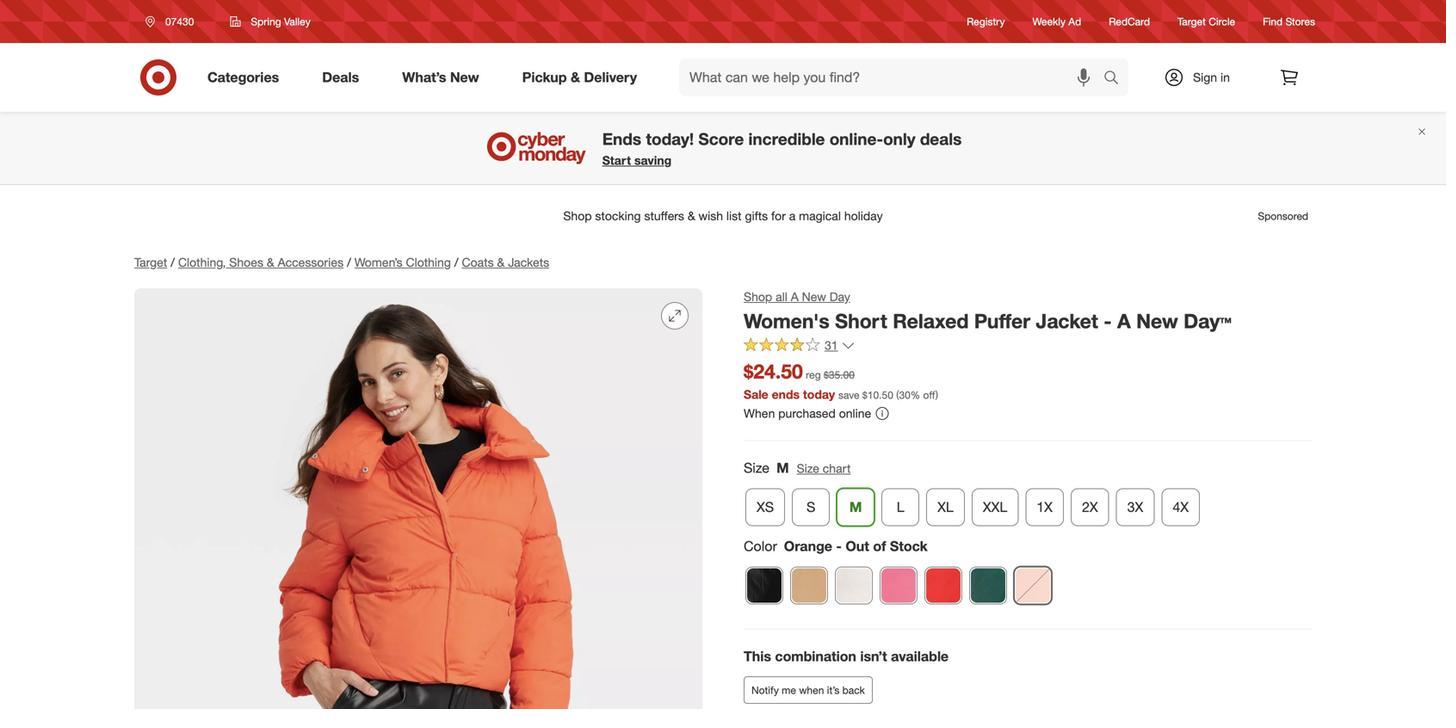 Task type: describe. For each thing, give the bounding box(es) containing it.
size m size chart
[[744, 460, 851, 476]]

pickup
[[522, 69, 567, 86]]

target circle link
[[1178, 14, 1235, 29]]

target link
[[134, 255, 167, 270]]

shop all a new day women's short relaxed puffer jacket - a new day™
[[744, 289, 1232, 333]]

sale
[[744, 387, 768, 402]]

xxl
[[983, 499, 1007, 516]]

xl
[[938, 499, 954, 516]]

1 vertical spatial m
[[850, 499, 862, 516]]

day™
[[1184, 309, 1232, 333]]

all
[[776, 289, 787, 304]]

today!
[[646, 129, 694, 149]]

shoes
[[229, 255, 263, 270]]

- inside shop all a new day women's short relaxed puffer jacket - a new day™
[[1104, 309, 1112, 333]]

what's new
[[402, 69, 479, 86]]

advertisement region
[[121, 195, 1326, 237]]

sign in
[[1193, 70, 1230, 85]]

short
[[835, 309, 887, 333]]

31
[[825, 338, 838, 353]]

clothing
[[406, 255, 451, 270]]

cyber monday target deals image
[[484, 127, 589, 169]]

redcard
[[1109, 15, 1150, 28]]

$
[[862, 389, 868, 402]]

tan image
[[836, 567, 872, 604]]

women's
[[744, 309, 830, 333]]

1 horizontal spatial a
[[1117, 309, 1131, 333]]

1 horizontal spatial &
[[497, 255, 505, 270]]

save
[[838, 389, 860, 402]]

1x
[[1037, 499, 1053, 516]]

back
[[842, 684, 865, 697]]

0 horizontal spatial m
[[776, 460, 789, 476]]

this
[[744, 648, 771, 665]]

spring
[[251, 15, 281, 28]]

find stores link
[[1263, 14, 1315, 29]]

day
[[830, 289, 850, 304]]

%
[[911, 389, 920, 402]]

3x link
[[1116, 488, 1155, 526]]

m link
[[837, 488, 875, 526]]

xs
[[757, 499, 774, 516]]

pink image
[[881, 567, 917, 604]]

color orange - out of stock
[[744, 538, 928, 555]]

of
[[873, 538, 886, 555]]

2 horizontal spatial &
[[571, 69, 580, 86]]

target for target circle
[[1178, 15, 1206, 28]]

0 horizontal spatial -
[[836, 538, 842, 555]]

deals
[[322, 69, 359, 86]]

deals link
[[307, 59, 381, 96]]

weekly ad link
[[1033, 14, 1081, 29]]

sign in link
[[1149, 59, 1257, 96]]

relaxed
[[893, 309, 969, 333]]

xl link
[[926, 488, 965, 526]]

10.50
[[868, 389, 893, 402]]

incredible
[[748, 129, 825, 149]]

weekly ad
[[1033, 15, 1081, 28]]

sign
[[1193, 70, 1217, 85]]

teal green image
[[970, 567, 1006, 604]]

women's clothing link
[[354, 255, 451, 270]]

2 horizontal spatial new
[[1136, 309, 1178, 333]]

s link
[[792, 488, 830, 526]]

saving
[[634, 153, 672, 168]]

ends inside the ends today! score incredible online-only deals start saving
[[602, 129, 641, 149]]

stores
[[1286, 15, 1315, 28]]

find stores
[[1263, 15, 1315, 28]]

categories
[[207, 69, 279, 86]]

xs link
[[745, 488, 785, 526]]

notify me when it's back button
[[744, 677, 873, 704]]

notify
[[751, 684, 779, 697]]

1x link
[[1025, 488, 1064, 526]]

online-
[[830, 129, 883, 149]]

score
[[698, 129, 744, 149]]

$35.00
[[824, 369, 855, 382]]

07430 button
[[134, 6, 212, 37]]

0 horizontal spatial size
[[744, 460, 770, 476]]

coats
[[462, 255, 494, 270]]

size chart button
[[796, 459, 852, 478]]

this combination isn't available
[[744, 648, 949, 665]]



Task type: vqa. For each thing, say whether or not it's contained in the screenshot.
(Styles
no



Task type: locate. For each thing, give the bounding box(es) containing it.
purchased
[[778, 406, 836, 421]]

0 vertical spatial -
[[1104, 309, 1112, 333]]

)
[[935, 389, 938, 402]]

l
[[897, 499, 904, 516]]

clothing, shoes & accessories link
[[178, 255, 344, 270]]

search
[[1096, 71, 1137, 87]]

/ right target 'link'
[[171, 255, 175, 270]]

new right what's
[[450, 69, 479, 86]]

start
[[602, 153, 631, 168]]

available
[[891, 648, 949, 665]]

today
[[803, 387, 835, 402]]

new left day™
[[1136, 309, 1178, 333]]

0 horizontal spatial &
[[267, 255, 274, 270]]

0 horizontal spatial ends
[[602, 129, 641, 149]]

ends inside $24.50 reg $35.00 sale ends today save $ 10.50 ( 30 % off )
[[772, 387, 800, 402]]

group containing size
[[742, 458, 1312, 533]]

jackets
[[508, 255, 549, 270]]

s
[[807, 499, 815, 516]]

0 horizontal spatial /
[[171, 255, 175, 270]]

off
[[923, 389, 935, 402]]

1 horizontal spatial new
[[802, 289, 826, 304]]

1 horizontal spatial ends
[[772, 387, 800, 402]]

07430
[[165, 15, 194, 28]]

0 horizontal spatial a
[[791, 289, 799, 304]]

brown image
[[791, 567, 827, 604]]

- left out at the right of page
[[836, 538, 842, 555]]

spring valley button
[[219, 6, 322, 37]]

target for target / clothing, shoes & accessories / women's clothing / coats & jackets
[[134, 255, 167, 270]]

- right jacket
[[1104, 309, 1112, 333]]

what's
[[402, 69, 446, 86]]

a right jacket
[[1117, 309, 1131, 333]]

me
[[782, 684, 796, 697]]

pickup & delivery link
[[508, 59, 659, 96]]

& right shoes in the left top of the page
[[267, 255, 274, 270]]

out
[[846, 538, 869, 555]]

size left the chart
[[797, 461, 819, 476]]

1 horizontal spatial m
[[850, 499, 862, 516]]

xxl link
[[972, 488, 1019, 526]]

circle
[[1209, 15, 1235, 28]]

target circle
[[1178, 15, 1235, 28]]

4x
[[1173, 499, 1189, 516]]

stock
[[890, 538, 928, 555]]

&
[[571, 69, 580, 86], [267, 255, 274, 270], [497, 255, 505, 270]]

0 horizontal spatial new
[[450, 69, 479, 86]]

a
[[791, 289, 799, 304], [1117, 309, 1131, 333]]

1 horizontal spatial target
[[1178, 15, 1206, 28]]

deals
[[920, 129, 962, 149]]

4x link
[[1161, 488, 1200, 526]]

color
[[744, 538, 777, 555]]

delivery
[[584, 69, 637, 86]]

valley
[[284, 15, 310, 28]]

1 horizontal spatial -
[[1104, 309, 1112, 333]]

search button
[[1096, 59, 1137, 100]]

group
[[742, 458, 1312, 533]]

$24.50 reg $35.00 sale ends today save $ 10.50 ( 30 % off )
[[744, 360, 938, 402]]

shop
[[744, 289, 772, 304]]

red image
[[925, 567, 962, 604]]

$24.50
[[744, 360, 803, 384]]

only
[[883, 129, 916, 149]]

0 vertical spatial m
[[776, 460, 789, 476]]

1 vertical spatial a
[[1117, 309, 1131, 333]]

spring valley
[[251, 15, 310, 28]]

(
[[896, 389, 899, 402]]

ends today! score incredible online-only deals start saving
[[602, 129, 962, 168]]

registry
[[967, 15, 1005, 28]]

combination
[[775, 648, 856, 665]]

& right coats
[[497, 255, 505, 270]]

0 vertical spatial ends
[[602, 129, 641, 149]]

/
[[171, 255, 175, 270], [347, 255, 351, 270], [454, 255, 458, 270]]

1 vertical spatial -
[[836, 538, 842, 555]]

& right pickup at top
[[571, 69, 580, 86]]

coats & jackets link
[[462, 255, 549, 270]]

notify me when it's back
[[751, 684, 865, 697]]

0 vertical spatial new
[[450, 69, 479, 86]]

m left size chart button
[[776, 460, 789, 476]]

clothing,
[[178, 255, 226, 270]]

/ left women's
[[347, 255, 351, 270]]

weekly
[[1033, 15, 1066, 28]]

2 / from the left
[[347, 255, 351, 270]]

1 / from the left
[[171, 255, 175, 270]]

in
[[1221, 70, 1230, 85]]

30
[[899, 389, 911, 402]]

0 vertical spatial target
[[1178, 15, 1206, 28]]

target / clothing, shoes & accessories / women's clothing / coats & jackets
[[134, 255, 549, 270]]

women's short relaxed puffer jacket - a new day™, 1 of 8 image
[[134, 288, 702, 709]]

ad
[[1068, 15, 1081, 28]]

orange - out of stock image
[[1015, 567, 1051, 604]]

pickup & delivery
[[522, 69, 637, 86]]

/ left coats
[[454, 255, 458, 270]]

black image
[[746, 567, 782, 604]]

1 vertical spatial target
[[134, 255, 167, 270]]

target left circle
[[1178, 15, 1206, 28]]

1 vertical spatial ends
[[772, 387, 800, 402]]

1 vertical spatial new
[[802, 289, 826, 304]]

it's
[[827, 684, 840, 697]]

What can we help you find? suggestions appear below search field
[[679, 59, 1108, 96]]

categories link
[[193, 59, 301, 96]]

2x link
[[1071, 488, 1109, 526]]

2x
[[1082, 499, 1098, 516]]

target left clothing,
[[134, 255, 167, 270]]

jacket
[[1036, 309, 1098, 333]]

reg
[[806, 369, 821, 382]]

ends down $24.50
[[772, 387, 800, 402]]

m up out at the right of page
[[850, 499, 862, 516]]

target
[[1178, 15, 1206, 28], [134, 255, 167, 270]]

2 horizontal spatial /
[[454, 255, 458, 270]]

3 / from the left
[[454, 255, 458, 270]]

ends up start
[[602, 129, 641, 149]]

0 vertical spatial a
[[791, 289, 799, 304]]

-
[[1104, 309, 1112, 333], [836, 538, 842, 555]]

accessories
[[278, 255, 344, 270]]

size up xs
[[744, 460, 770, 476]]

1 horizontal spatial /
[[347, 255, 351, 270]]

2 vertical spatial new
[[1136, 309, 1178, 333]]

1 horizontal spatial size
[[797, 461, 819, 476]]

isn't
[[860, 648, 887, 665]]

new left day
[[802, 289, 826, 304]]

when purchased online
[[744, 406, 871, 421]]

a right all at the top right of page
[[791, 289, 799, 304]]

registry link
[[967, 14, 1005, 29]]

size inside size m size chart
[[797, 461, 819, 476]]

target inside target circle 'link'
[[1178, 15, 1206, 28]]

chart
[[823, 461, 851, 476]]

0 horizontal spatial target
[[134, 255, 167, 270]]



